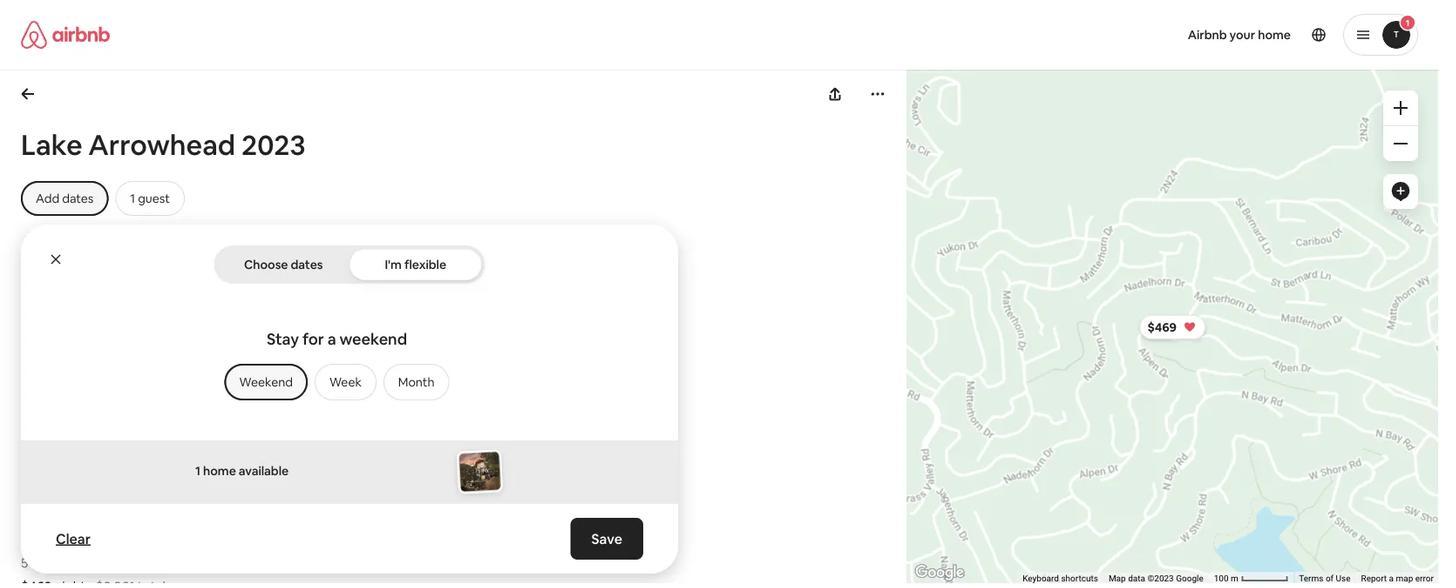 Task type: locate. For each thing, give the bounding box(es) containing it.
1 vertical spatial arrowhead
[[105, 518, 174, 535]]

group
[[21, 248, 295, 508]]

zoom in image
[[1394, 101, 1408, 115]]

dates right the remove from wishlist: cabin in lake arrowhead image
[[291, 257, 323, 273]]

a inside dialog
[[327, 330, 336, 350]]

0 horizontal spatial dates
[[62, 191, 94, 207]]

lake inside cabin in lake arrowhead 5 beds 5 nights
[[73, 518, 102, 535]]

lake right in
[[73, 518, 102, 535]]

beds
[[31, 537, 61, 554]]

cabin
[[21, 518, 57, 535]]

error
[[1416, 574, 1434, 585]]

dates right add
[[62, 191, 94, 207]]

for
[[302, 330, 324, 350]]

map
[[1396, 574, 1414, 585]]

©2023
[[1148, 574, 1174, 585]]

stay for a weekend
[[267, 330, 407, 350]]

tab list containing choose dates
[[218, 246, 482, 284]]

arrowhead
[[88, 126, 235, 163], [105, 518, 174, 535]]

keyboard shortcuts
[[1023, 574, 1098, 585]]

5 left beds
[[21, 537, 28, 554]]

choose dates
[[244, 257, 323, 273]]

m
[[1231, 574, 1239, 585]]

map
[[1109, 574, 1126, 585]]

clear button
[[47, 522, 99, 557]]

keyboard
[[1023, 574, 1059, 585]]

of
[[1326, 574, 1334, 585]]

zoom out image
[[1394, 137, 1408, 151]]

terms of use
[[1299, 574, 1351, 585]]

0 vertical spatial a
[[327, 330, 336, 350]]

1 vertical spatial a
[[1389, 574, 1394, 585]]

2023
[[241, 126, 306, 163]]

2 5 from the top
[[21, 555, 28, 572]]

dates inside dropdown button
[[62, 191, 94, 207]]

lake
[[21, 126, 82, 163], [73, 518, 102, 535]]

a right for
[[327, 330, 336, 350]]

1 vertical spatial dates
[[291, 257, 323, 273]]

tab list
[[218, 246, 482, 284]]

0 vertical spatial 5
[[21, 537, 28, 554]]

dates for choose dates
[[291, 257, 323, 273]]

a left the map
[[1389, 574, 1394, 585]]

1 vertical spatial 5
[[21, 555, 28, 572]]

stay
[[267, 330, 299, 350]]

1 home available
[[195, 464, 289, 479]]

dates
[[62, 191, 94, 207], [291, 257, 323, 273]]

1 vertical spatial lake
[[73, 518, 102, 535]]

choose
[[244, 257, 288, 273]]

i'm
[[385, 257, 402, 273]]

5
[[21, 537, 28, 554], [21, 555, 28, 572]]

i'm flexible
[[385, 257, 446, 273]]

5 left nights
[[21, 555, 28, 572]]

0 vertical spatial dates
[[62, 191, 94, 207]]

terms
[[1299, 574, 1324, 585]]

remove from wishlist: cabin in lake arrowhead image
[[260, 261, 281, 282]]

flexible
[[404, 257, 446, 273]]

clear
[[56, 530, 91, 548]]

1 horizontal spatial dates
[[291, 257, 323, 273]]

0 horizontal spatial a
[[327, 330, 336, 350]]

use
[[1336, 574, 1351, 585]]

home
[[203, 464, 236, 479]]

google map
including 1 saved stay. region
[[742, 0, 1439, 585]]

arrowhead inside cabin in lake arrowhead 5 beds 5 nights
[[105, 518, 174, 535]]

1 5 from the top
[[21, 537, 28, 554]]

a
[[327, 330, 336, 350], [1389, 574, 1394, 585]]

lake up add
[[21, 126, 82, 163]]

dates inside button
[[291, 257, 323, 273]]



Task type: describe. For each thing, give the bounding box(es) containing it.
keyboard shortcuts button
[[1023, 573, 1098, 585]]

tab list inside stay for a weekend dialog
[[218, 246, 482, 284]]

report
[[1361, 574, 1387, 585]]

1
[[195, 464, 201, 479]]

report a map error
[[1361, 574, 1434, 585]]

cabin in lake arrowhead 5 beds 5 nights
[[21, 518, 174, 572]]

add dates
[[36, 191, 94, 207]]

1 horizontal spatial a
[[1389, 574, 1394, 585]]

0 vertical spatial arrowhead
[[88, 126, 235, 163]]

month
[[398, 375, 434, 391]]

100 m
[[1214, 574, 1241, 585]]

map data ©2023 google
[[1109, 574, 1204, 585]]

lake arrowhead 2023
[[21, 126, 306, 163]]

terms of use link
[[1299, 574, 1351, 585]]

add
[[36, 191, 59, 207]]

add a place to the map image
[[1390, 181, 1411, 202]]

report a map error link
[[1361, 574, 1434, 585]]

profile element
[[741, 0, 1418, 70]]

dates for add dates
[[62, 191, 94, 207]]

100 m button
[[1209, 573, 1294, 585]]

100
[[1214, 574, 1229, 585]]

google
[[1176, 574, 1204, 585]]

in
[[60, 518, 70, 535]]

weekend
[[339, 330, 407, 350]]

nights
[[31, 555, 68, 572]]

$469
[[1148, 320, 1177, 336]]

$469 button
[[1140, 315, 1206, 340]]

choose dates button
[[218, 249, 350, 281]]

week
[[329, 375, 362, 391]]

save button
[[571, 519, 643, 561]]

stay for a weekend dialog
[[21, 225, 678, 585]]

save
[[592, 530, 622, 548]]

available
[[239, 464, 289, 479]]

i'm flexible button
[[350, 249, 482, 281]]

google image
[[911, 562, 969, 585]]

data
[[1128, 574, 1146, 585]]

0 vertical spatial lake
[[21, 126, 82, 163]]

shortcuts
[[1061, 574, 1098, 585]]

weekend
[[239, 375, 293, 391]]

add dates button
[[21, 181, 108, 216]]



Task type: vqa. For each thing, say whether or not it's contained in the screenshot.
outdoors
no



